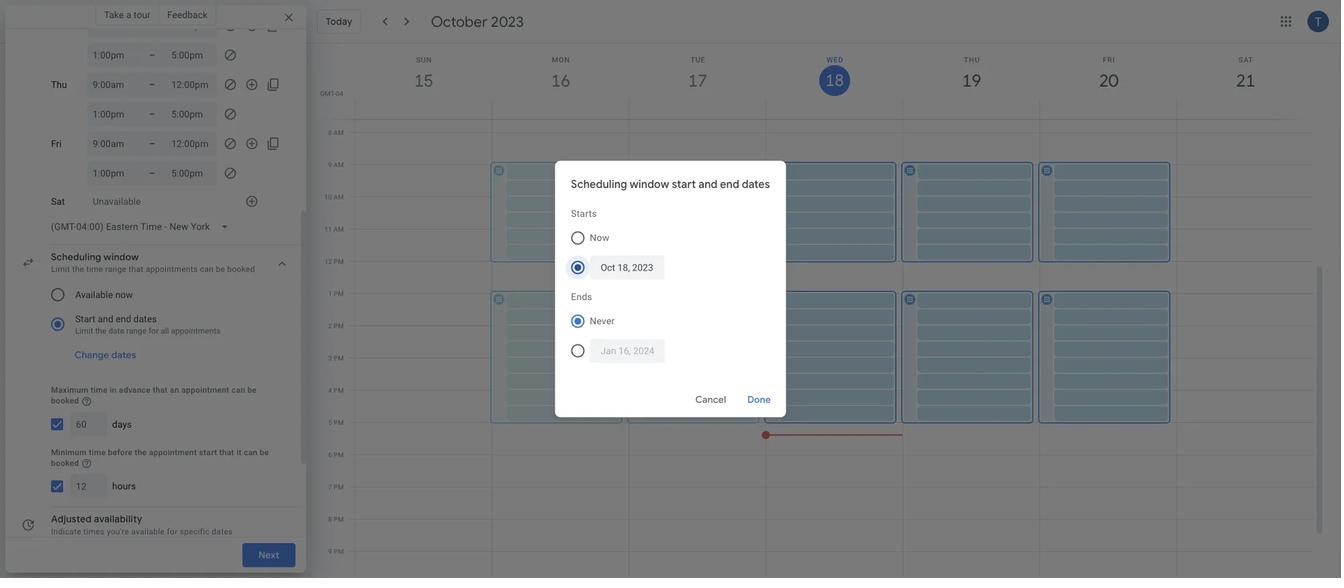Task type: vqa. For each thing, say whether or not it's contained in the screenshot.
End date of the appointment schedules text field
yes



Task type: describe. For each thing, give the bounding box(es) containing it.
4 – from the top
[[149, 108, 155, 120]]

pm for 3 pm
[[334, 354, 344, 362]]

8 am
[[328, 129, 344, 137]]

start inside minimum time before the appointment start that it can be booked
[[199, 448, 217, 457]]

adjusted
[[51, 514, 92, 526]]

take
[[104, 9, 124, 20]]

limit inside scheduling window limit the time range that appointments can be booked
[[51, 265, 70, 274]]

end inside 'start and end dates limit the date range for all appointments'
[[116, 313, 131, 324]]

4 pm
[[328, 387, 344, 395]]

start
[[75, 313, 95, 324]]

10
[[324, 193, 332, 201]]

that inside maximum time in advance that an appointment can be booked
[[153, 386, 168, 395]]

available
[[131, 527, 165, 536]]

End date of the appointment schedules text field
[[601, 339, 654, 363]]

pm for 2 pm
[[334, 322, 344, 330]]

12 pm
[[325, 258, 344, 266]]

october
[[431, 12, 488, 31]]

take a tour button
[[95, 4, 159, 26]]

feedback
[[167, 9, 208, 20]]

3
[[328, 354, 332, 362]]

5 pm
[[328, 419, 344, 427]]

pm for 12 pm
[[334, 258, 344, 266]]

the inside 'start and end dates limit the date range for all appointments'
[[95, 326, 107, 336]]

5
[[328, 419, 332, 427]]

4 column header from the left
[[766, 44, 903, 119]]

limit inside 'start and end dates limit the date range for all appointments'
[[75, 326, 93, 336]]

option group containing available now
[[46, 280, 277, 339]]

now
[[590, 232, 609, 243]]

6 pm
[[328, 451, 344, 459]]

gmt-04
[[320, 89, 343, 97]]

8 for 8 pm
[[328, 515, 332, 524]]

availability
[[94, 514, 142, 526]]

start inside dialog
[[672, 177, 696, 191]]

Minimum amount of hours before the start of the appointment that it can be booked number field
[[76, 475, 101, 499]]

1
[[328, 290, 332, 298]]

9 pm
[[328, 548, 344, 556]]

2 pm
[[328, 322, 344, 330]]

time for minimum
[[89, 448, 106, 457]]

end inside dialog
[[720, 177, 739, 191]]

change dates
[[75, 349, 136, 361]]

11 am
[[324, 225, 344, 233]]

for inside adjusted availability indicate times you're available for specific dates
[[167, 527, 178, 536]]

and inside 'start and end dates limit the date range for all appointments'
[[98, 313, 113, 324]]

6 – from the top
[[149, 168, 155, 179]]

am for 8 am
[[334, 129, 344, 137]]

4
[[328, 387, 332, 395]]

for inside 'start and end dates limit the date range for all appointments'
[[149, 326, 159, 336]]

10 am
[[324, 193, 344, 201]]

date
[[109, 326, 124, 336]]

3 column header from the left
[[629, 44, 766, 119]]

can for window
[[200, 265, 214, 274]]

7 column header from the left
[[1177, 44, 1314, 119]]

time for maximum
[[91, 386, 108, 395]]

you're
[[107, 527, 129, 536]]

in
[[110, 386, 117, 395]]

am for 10 am
[[334, 193, 344, 201]]

option group containing ends
[[566, 285, 770, 368]]

6
[[328, 451, 332, 459]]

3 pm
[[328, 354, 344, 362]]

Start date of the appointment schedules text field
[[601, 256, 654, 280]]

today button
[[317, 9, 361, 34]]

starts
[[571, 208, 597, 219]]

indicate
[[51, 527, 81, 536]]

pm for 9 pm
[[334, 548, 344, 556]]

window for start
[[630, 177, 669, 191]]

5 column header from the left
[[903, 44, 1040, 119]]

1 – from the top
[[149, 20, 155, 31]]

dates inside change dates button
[[111, 349, 136, 361]]

pm for 5 pm
[[334, 419, 344, 427]]

advance
[[119, 386, 151, 395]]

adjusted availability indicate times you're available for specific dates
[[51, 514, 233, 536]]

window for limit
[[104, 251, 139, 263]]

gmt-
[[320, 89, 336, 97]]

specific
[[180, 527, 210, 536]]

done button
[[738, 384, 781, 416]]

1 column header from the left
[[355, 44, 492, 119]]

thu
[[51, 79, 67, 90]]

2023
[[491, 12, 524, 31]]

available
[[75, 289, 113, 300]]

times
[[83, 527, 105, 536]]

pm for 1 pm
[[334, 290, 344, 298]]

the for window
[[72, 265, 84, 274]]

scheduling window start and end dates dialog
[[555, 161, 786, 417]]

booked for time
[[51, 459, 79, 468]]

pm for 8 pm
[[334, 515, 344, 524]]

9 for 9 am
[[328, 161, 332, 169]]

an
[[170, 386, 179, 395]]

sat
[[51, 196, 65, 207]]

9 for 9 pm
[[328, 548, 332, 556]]

1 pm
[[328, 290, 344, 298]]

dates inside adjusted availability indicate times you're available for specific dates
[[212, 527, 233, 536]]

dates inside scheduling window start and end dates dialog
[[742, 177, 770, 191]]

pm for 6 pm
[[334, 451, 344, 459]]

now
[[115, 289, 133, 300]]

fri
[[51, 138, 62, 149]]

scheduling window limit the time range that appointments can be booked
[[51, 251, 255, 274]]

a
[[126, 9, 131, 20]]

8 pm
[[328, 515, 344, 524]]

cancel
[[696, 394, 726, 406]]



Task type: locate. For each thing, give the bounding box(es) containing it.
2 horizontal spatial that
[[219, 448, 234, 457]]

that left an
[[153, 386, 168, 395]]

limit
[[51, 265, 70, 274], [75, 326, 93, 336]]

pm right 4
[[334, 387, 344, 395]]

3 pm from the top
[[334, 322, 344, 330]]

0 vertical spatial end
[[720, 177, 739, 191]]

appointments inside 'start and end dates limit the date range for all appointments'
[[171, 326, 221, 336]]

1 vertical spatial be
[[247, 386, 257, 395]]

11
[[324, 225, 332, 233]]

5 pm from the top
[[334, 387, 344, 395]]

3 am from the top
[[334, 193, 344, 201]]

2 pm from the top
[[334, 290, 344, 298]]

1 vertical spatial 8
[[328, 515, 332, 524]]

pm right 1
[[334, 290, 344, 298]]

start and end dates limit the date range for all appointments
[[75, 313, 221, 336]]

booked inside scheduling window limit the time range that appointments can be booked
[[227, 265, 255, 274]]

1 vertical spatial time
[[91, 386, 108, 395]]

for
[[149, 326, 159, 336], [167, 527, 178, 536]]

for left all
[[149, 326, 159, 336]]

and
[[699, 177, 718, 191], [98, 313, 113, 324]]

12
[[325, 258, 332, 266]]

0 horizontal spatial start
[[199, 448, 217, 457]]

1 horizontal spatial start
[[672, 177, 696, 191]]

days
[[112, 419, 132, 430]]

the inside scheduling window limit the time range that appointments can be booked
[[72, 265, 84, 274]]

1 vertical spatial can
[[232, 386, 245, 395]]

1 vertical spatial appointments
[[171, 326, 221, 336]]

8 for 8 am
[[328, 129, 332, 137]]

dates
[[742, 177, 770, 191], [134, 313, 157, 324], [111, 349, 136, 361], [212, 527, 233, 536]]

pm down the '7 pm'
[[334, 515, 344, 524]]

minimum time before the appointment start that it can be booked
[[51, 448, 269, 468]]

2 vertical spatial can
[[244, 448, 258, 457]]

range right date
[[126, 326, 147, 336]]

1 vertical spatial scheduling
[[51, 251, 101, 263]]

2 vertical spatial time
[[89, 448, 106, 457]]

8 down 7
[[328, 515, 332, 524]]

the left date
[[95, 326, 107, 336]]

8 pm from the top
[[334, 483, 344, 491]]

scheduling inside dialog
[[571, 177, 627, 191]]

1 vertical spatial window
[[104, 251, 139, 263]]

for left specific
[[167, 527, 178, 536]]

today
[[326, 15, 352, 28]]

appointment right before
[[149, 448, 197, 457]]

1 vertical spatial for
[[167, 527, 178, 536]]

1 8 from the top
[[328, 129, 332, 137]]

option group
[[566, 202, 770, 285], [46, 280, 277, 339], [566, 285, 770, 368]]

0 vertical spatial and
[[699, 177, 718, 191]]

it
[[237, 448, 242, 457]]

be inside minimum time before the appointment start that it can be booked
[[260, 448, 269, 457]]

0 vertical spatial range
[[105, 265, 126, 274]]

the
[[72, 265, 84, 274], [95, 326, 107, 336], [135, 448, 147, 457]]

0 horizontal spatial limit
[[51, 265, 70, 274]]

that for window
[[129, 265, 144, 274]]

option group containing starts
[[566, 202, 770, 285]]

dates inside 'start and end dates limit the date range for all appointments'
[[134, 313, 157, 324]]

start
[[672, 177, 696, 191], [199, 448, 217, 457]]

0 vertical spatial the
[[72, 265, 84, 274]]

6 pm from the top
[[334, 419, 344, 427]]

0 horizontal spatial end
[[116, 313, 131, 324]]

pm right the 6
[[334, 451, 344, 459]]

booked
[[227, 265, 255, 274], [51, 396, 79, 406], [51, 459, 79, 468]]

2 horizontal spatial be
[[260, 448, 269, 457]]

0 vertical spatial for
[[149, 326, 159, 336]]

be for window
[[216, 265, 225, 274]]

available now
[[75, 289, 133, 300]]

pm for 4 pm
[[334, 387, 344, 395]]

unavailable
[[93, 196, 141, 207]]

tour
[[134, 9, 150, 20]]

1 vertical spatial that
[[153, 386, 168, 395]]

appointment right an
[[181, 386, 229, 395]]

am down 8 am
[[334, 161, 344, 169]]

window inside dialog
[[630, 177, 669, 191]]

can inside maximum time in advance that an appointment can be booked
[[232, 386, 245, 395]]

be
[[216, 265, 225, 274], [247, 386, 257, 395], [260, 448, 269, 457]]

time left in
[[91, 386, 108, 395]]

1 vertical spatial start
[[199, 448, 217, 457]]

1 horizontal spatial be
[[247, 386, 257, 395]]

8 up 9 am
[[328, 129, 332, 137]]

9 pm from the top
[[334, 515, 344, 524]]

am for 9 am
[[334, 161, 344, 169]]

window inside scheduling window limit the time range that appointments can be booked
[[104, 251, 139, 263]]

can
[[200, 265, 214, 274], [232, 386, 245, 395], [244, 448, 258, 457]]

wed
[[51, 20, 70, 31]]

grid containing gmt-04
[[312, 44, 1325, 578]]

8
[[328, 129, 332, 137], [328, 515, 332, 524]]

3 – from the top
[[149, 79, 155, 90]]

am for 11 am
[[334, 225, 344, 233]]

1 horizontal spatial and
[[699, 177, 718, 191]]

0 horizontal spatial and
[[98, 313, 113, 324]]

take a tour
[[104, 9, 150, 20]]

0 vertical spatial appointments
[[146, 265, 198, 274]]

booked for window
[[227, 265, 255, 274]]

window
[[630, 177, 669, 191], [104, 251, 139, 263]]

0 vertical spatial limit
[[51, 265, 70, 274]]

appointment inside maximum time in advance that an appointment can be booked
[[181, 386, 229, 395]]

2 9 from the top
[[328, 548, 332, 556]]

0 horizontal spatial that
[[129, 265, 144, 274]]

2 am from the top
[[334, 161, 344, 169]]

pm for 7 pm
[[334, 483, 344, 491]]

0 vertical spatial can
[[200, 265, 214, 274]]

next button
[[242, 543, 296, 568]]

the up available
[[72, 265, 84, 274]]

9 up 10
[[328, 161, 332, 169]]

pm right 7
[[334, 483, 344, 491]]

before
[[108, 448, 133, 457]]

appointments
[[146, 265, 198, 274], [171, 326, 221, 336]]

change
[[75, 349, 109, 361]]

next
[[258, 549, 279, 561]]

2
[[328, 322, 332, 330]]

time inside maximum time in advance that an appointment can be booked
[[91, 386, 108, 395]]

7 pm
[[328, 483, 344, 491]]

booked inside minimum time before the appointment start that it can be booked
[[51, 459, 79, 468]]

1 am from the top
[[334, 129, 344, 137]]

0 vertical spatial 9
[[328, 161, 332, 169]]

that for time
[[219, 448, 234, 457]]

1 horizontal spatial end
[[720, 177, 739, 191]]

scheduling inside scheduling window limit the time range that appointments can be booked
[[51, 251, 101, 263]]

the for time
[[135, 448, 147, 457]]

time inside scheduling window limit the time range that appointments can be booked
[[86, 265, 103, 274]]

4 am from the top
[[334, 225, 344, 233]]

be inside maximum time in advance that an appointment can be booked
[[247, 386, 257, 395]]

be inside scheduling window limit the time range that appointments can be booked
[[216, 265, 225, 274]]

appointments right all
[[171, 326, 221, 336]]

1 pm from the top
[[334, 258, 344, 266]]

never
[[590, 316, 615, 327]]

1 horizontal spatial window
[[630, 177, 669, 191]]

that inside scheduling window limit the time range that appointments can be booked
[[129, 265, 144, 274]]

2 vertical spatial be
[[260, 448, 269, 457]]

10 pm from the top
[[334, 548, 344, 556]]

0 horizontal spatial the
[[72, 265, 84, 274]]

0 vertical spatial be
[[216, 265, 225, 274]]

2 horizontal spatial the
[[135, 448, 147, 457]]

cancel button
[[690, 384, 733, 416]]

pm down 8 pm
[[334, 548, 344, 556]]

appointment inside minimum time before the appointment start that it can be booked
[[149, 448, 197, 457]]

time inside minimum time before the appointment start that it can be booked
[[89, 448, 106, 457]]

0 vertical spatial scheduling
[[571, 177, 627, 191]]

pm right 12
[[334, 258, 344, 266]]

0 vertical spatial time
[[86, 265, 103, 274]]

0 horizontal spatial for
[[149, 326, 159, 336]]

0 horizontal spatial window
[[104, 251, 139, 263]]

scheduling up available
[[51, 251, 101, 263]]

9 down 8 pm
[[328, 548, 332, 556]]

1 vertical spatial the
[[95, 326, 107, 336]]

0 vertical spatial window
[[630, 177, 669, 191]]

can inside minimum time before the appointment start that it can be booked
[[244, 448, 258, 457]]

appointments inside scheduling window limit the time range that appointments can be booked
[[146, 265, 198, 274]]

7
[[328, 483, 332, 491]]

2 vertical spatial the
[[135, 448, 147, 457]]

end
[[720, 177, 739, 191], [116, 313, 131, 324]]

grid
[[312, 44, 1325, 578]]

time
[[86, 265, 103, 274], [91, 386, 108, 395], [89, 448, 106, 457]]

2 – from the top
[[149, 49, 155, 60]]

1 vertical spatial 9
[[328, 548, 332, 556]]

scheduling up starts
[[571, 177, 627, 191]]

9
[[328, 161, 332, 169], [328, 548, 332, 556]]

1 horizontal spatial scheduling
[[571, 177, 627, 191]]

–
[[149, 20, 155, 31], [149, 49, 155, 60], [149, 79, 155, 90], [149, 108, 155, 120], [149, 138, 155, 149], [149, 168, 155, 179]]

scheduling for scheduling window limit the time range that appointments can be booked
[[51, 251, 101, 263]]

1 9 from the top
[[328, 161, 332, 169]]

4 pm from the top
[[334, 354, 344, 362]]

am up 9 am
[[334, 129, 344, 137]]

october 2023
[[431, 12, 524, 31]]

feedback button
[[159, 4, 216, 26]]

1 vertical spatial range
[[126, 326, 147, 336]]

and inside dialog
[[699, 177, 718, 191]]

done
[[748, 394, 771, 406]]

0 vertical spatial that
[[129, 265, 144, 274]]

range inside 'start and end dates limit the date range for all appointments'
[[126, 326, 147, 336]]

ends
[[571, 291, 592, 303]]

can inside scheduling window limit the time range that appointments can be booked
[[200, 265, 214, 274]]

hours
[[112, 481, 136, 492]]

am right 11
[[334, 225, 344, 233]]

appointment
[[181, 386, 229, 395], [149, 448, 197, 457]]

0 vertical spatial start
[[672, 177, 696, 191]]

range inside scheduling window limit the time range that appointments can be booked
[[105, 265, 126, 274]]

booked inside maximum time in advance that an appointment can be booked
[[51, 396, 79, 406]]

the right before
[[135, 448, 147, 457]]

2 vertical spatial that
[[219, 448, 234, 457]]

Maximum days in advance that an appointment can be booked number field
[[76, 412, 101, 436]]

1 horizontal spatial for
[[167, 527, 178, 536]]

that
[[129, 265, 144, 274], [153, 386, 168, 395], [219, 448, 234, 457]]

be for time
[[260, 448, 269, 457]]

2 column header from the left
[[492, 44, 629, 119]]

am right 10
[[334, 193, 344, 201]]

minimum
[[51, 448, 87, 457]]

0 horizontal spatial be
[[216, 265, 225, 274]]

pm
[[334, 258, 344, 266], [334, 290, 344, 298], [334, 322, 344, 330], [334, 354, 344, 362], [334, 387, 344, 395], [334, 419, 344, 427], [334, 451, 344, 459], [334, 483, 344, 491], [334, 515, 344, 524], [334, 548, 344, 556]]

appointments up 'start and end dates limit the date range for all appointments'
[[146, 265, 198, 274]]

am
[[334, 129, 344, 137], [334, 161, 344, 169], [334, 193, 344, 201], [334, 225, 344, 233]]

5 – from the top
[[149, 138, 155, 149]]

range
[[105, 265, 126, 274], [126, 326, 147, 336]]

7 pm from the top
[[334, 451, 344, 459]]

that up now
[[129, 265, 144, 274]]

scheduling
[[571, 177, 627, 191], [51, 251, 101, 263]]

column header
[[355, 44, 492, 119], [492, 44, 629, 119], [629, 44, 766, 119], [766, 44, 903, 119], [903, 44, 1040, 119], [1040, 44, 1177, 119], [1177, 44, 1314, 119]]

maximum
[[51, 386, 88, 395]]

2 8 from the top
[[328, 515, 332, 524]]

range up now
[[105, 265, 126, 274]]

time left before
[[89, 448, 106, 457]]

scheduling window start and end dates
[[571, 177, 770, 191]]

that left it
[[219, 448, 234, 457]]

1 horizontal spatial limit
[[75, 326, 93, 336]]

change dates button
[[69, 343, 142, 367]]

1 vertical spatial limit
[[75, 326, 93, 336]]

maximum time in advance that an appointment can be booked
[[51, 386, 257, 406]]

that inside minimum time before the appointment start that it can be booked
[[219, 448, 234, 457]]

can for time
[[244, 448, 258, 457]]

0 horizontal spatial scheduling
[[51, 251, 101, 263]]

1 horizontal spatial the
[[95, 326, 107, 336]]

1 vertical spatial end
[[116, 313, 131, 324]]

the inside minimum time before the appointment start that it can be booked
[[135, 448, 147, 457]]

2 vertical spatial booked
[[51, 459, 79, 468]]

pm right "3"
[[334, 354, 344, 362]]

time up available
[[86, 265, 103, 274]]

0 vertical spatial appointment
[[181, 386, 229, 395]]

0 vertical spatial 8
[[328, 129, 332, 137]]

9 am
[[328, 161, 344, 169]]

pm right 5 in the bottom left of the page
[[334, 419, 344, 427]]

1 vertical spatial appointment
[[149, 448, 197, 457]]

6 column header from the left
[[1040, 44, 1177, 119]]

scheduling for scheduling window start and end dates
[[571, 177, 627, 191]]

0 vertical spatial booked
[[227, 265, 255, 274]]

1 vertical spatial and
[[98, 313, 113, 324]]

04
[[336, 89, 343, 97]]

1 vertical spatial booked
[[51, 396, 79, 406]]

1 horizontal spatial that
[[153, 386, 168, 395]]

all
[[161, 326, 169, 336]]

pm right the 2
[[334, 322, 344, 330]]



